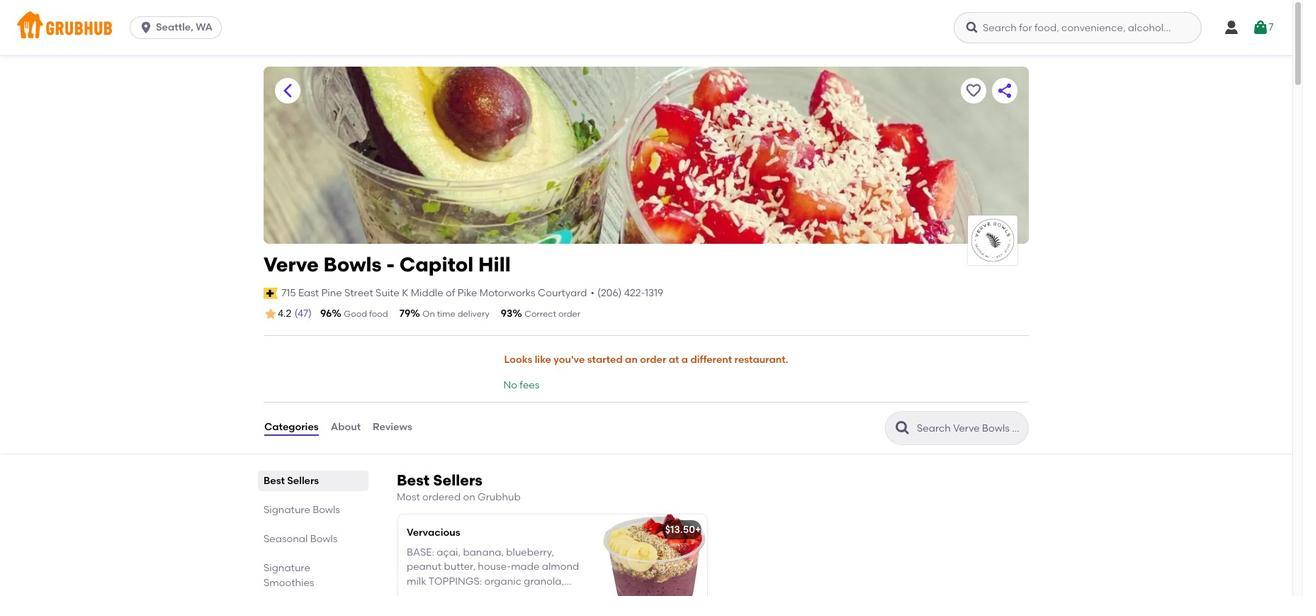 Task type: vqa. For each thing, say whether or not it's contained in the screenshot.
Peanut
yes



Task type: describe. For each thing, give the bounding box(es) containing it.
suite
[[376, 287, 400, 299]]

422-
[[625, 287, 645, 299]]

subscription pass image
[[264, 288, 278, 299]]

made
[[511, 561, 540, 573]]

bowls for seasonal
[[310, 533, 338, 545]]

east
[[298, 287, 319, 299]]

save this restaurant image
[[966, 82, 983, 99]]

verve
[[264, 252, 319, 277]]

milk
[[407, 576, 427, 588]]

bowls for signature
[[313, 504, 340, 516]]

svg image for 7
[[1253, 19, 1270, 36]]

4.2
[[278, 308, 292, 320]]

sellers for best sellers
[[287, 475, 319, 487]]

7 button
[[1253, 15, 1275, 40]]

caret left icon image
[[279, 82, 296, 99]]

$13.50
[[666, 524, 696, 536]]

k
[[402, 287, 409, 299]]

courtyard
[[538, 287, 587, 299]]

reviews button
[[372, 402, 413, 454]]

base: açai, banana, blueberry, peanut butter, house-made almond milk  toppings: organic granola, banana, strawberry, crus
[[407, 547, 579, 596]]

1 horizontal spatial banana,
[[463, 547, 504, 559]]

bowls for verve
[[324, 252, 382, 277]]

best for best sellers most ordered on grubhub
[[397, 471, 430, 489]]

base:
[[407, 547, 435, 559]]

save this restaurant button
[[962, 78, 987, 104]]

categories
[[264, 421, 319, 434]]

like
[[535, 354, 552, 366]]

hill
[[479, 252, 511, 277]]

best sellers most ordered on grubhub
[[397, 471, 521, 503]]

Search for food, convenience, alcohol... search field
[[954, 12, 1203, 43]]

açai,
[[437, 547, 461, 559]]

restaurant.
[[735, 354, 789, 366]]

granola,
[[524, 576, 565, 588]]

reviews
[[373, 421, 413, 434]]

no fees
[[504, 380, 540, 392]]

fees
[[520, 380, 540, 392]]

signature for signature bowls
[[264, 504, 310, 516]]

smoothies
[[264, 577, 314, 589]]

blueberry,
[[507, 547, 555, 559]]

main navigation navigation
[[0, 0, 1293, 55]]

time
[[437, 309, 456, 319]]

1319
[[645, 287, 664, 299]]

organic
[[485, 576, 522, 588]]

strawberry,
[[450, 590, 504, 596]]

best sellers
[[264, 475, 319, 487]]

an
[[625, 354, 638, 366]]

(206)
[[598, 287, 622, 299]]

motorworks
[[480, 287, 536, 299]]

signature smoothies
[[264, 562, 314, 589]]

at
[[669, 354, 680, 366]]

•
[[591, 287, 595, 299]]

seasonal bowls
[[264, 533, 338, 545]]

svg image
[[966, 21, 980, 35]]

7
[[1270, 21, 1275, 33]]

categories button
[[264, 402, 320, 454]]

correct
[[525, 309, 557, 319]]

you've
[[554, 354, 585, 366]]

food
[[369, 309, 388, 319]]

715 east pine street suite k middle of pike motorworks courtyard button
[[281, 286, 588, 301]]

of
[[446, 287, 455, 299]]

715
[[282, 287, 296, 299]]

butter,
[[444, 561, 476, 573]]

(47)
[[295, 308, 312, 320]]

peanut
[[407, 561, 442, 573]]

star icon image
[[264, 307, 278, 321]]

on
[[423, 309, 435, 319]]



Task type: locate. For each thing, give the bounding box(es) containing it.
order inside button
[[640, 354, 667, 366]]

2 signature from the top
[[264, 562, 310, 574]]

correct order
[[525, 309, 581, 319]]

bowls
[[324, 252, 382, 277], [313, 504, 340, 516], [310, 533, 338, 545]]

1 horizontal spatial svg image
[[1224, 19, 1241, 36]]

search icon image
[[895, 419, 912, 436]]

street
[[345, 287, 374, 299]]

svg image for seattle, wa
[[139, 21, 153, 35]]

pine
[[322, 287, 342, 299]]

banana, down milk
[[407, 590, 448, 596]]

seasonal
[[264, 533, 308, 545]]

2 horizontal spatial svg image
[[1253, 19, 1270, 36]]

capitol
[[400, 252, 474, 277]]

house-
[[478, 561, 511, 573]]

seattle,
[[156, 21, 193, 33]]

best up signature bowls
[[264, 475, 285, 487]]

0 vertical spatial signature
[[264, 504, 310, 516]]

most
[[397, 491, 420, 503]]

1 vertical spatial order
[[640, 354, 667, 366]]

started
[[588, 354, 623, 366]]

middle
[[411, 287, 444, 299]]

$13.50 +
[[666, 524, 702, 536]]

toppings:
[[429, 576, 482, 588]]

1 signature from the top
[[264, 504, 310, 516]]

pike
[[458, 287, 478, 299]]

almond
[[542, 561, 579, 573]]

about button
[[330, 402, 362, 454]]

0 horizontal spatial best
[[264, 475, 285, 487]]

wa
[[196, 21, 213, 33]]

best
[[397, 471, 430, 489], [264, 475, 285, 487]]

0 horizontal spatial svg image
[[139, 21, 153, 35]]

best for best sellers
[[264, 475, 285, 487]]

2 vertical spatial bowls
[[310, 533, 338, 545]]

signature inside signature smoothies
[[264, 562, 310, 574]]

best inside best sellers most ordered on grubhub
[[397, 471, 430, 489]]

seattle, wa button
[[130, 16, 228, 39]]

a
[[682, 354, 689, 366]]

(206) 422-1319 button
[[598, 286, 664, 301]]

signature bowls
[[264, 504, 340, 516]]

sellers inside best sellers most ordered on grubhub
[[433, 471, 483, 489]]

about
[[331, 421, 361, 434]]

no
[[504, 380, 518, 392]]

vervacious image
[[601, 515, 708, 596]]

svg image inside seattle, wa button
[[139, 21, 153, 35]]

looks like you've started an order at a different restaurant. button
[[504, 345, 790, 376]]

0 horizontal spatial order
[[559, 309, 581, 319]]

0 horizontal spatial sellers
[[287, 475, 319, 487]]

bowls up seasonal bowls
[[313, 504, 340, 516]]

different
[[691, 354, 733, 366]]

1 vertical spatial signature
[[264, 562, 310, 574]]

1 vertical spatial banana,
[[407, 590, 448, 596]]

signature for signature smoothies
[[264, 562, 310, 574]]

share icon image
[[997, 82, 1014, 99]]

79
[[400, 308, 411, 320]]

sellers
[[433, 471, 483, 489], [287, 475, 319, 487]]

delivery
[[458, 309, 490, 319]]

banana,
[[463, 547, 504, 559], [407, 590, 448, 596]]

• (206) 422-1319
[[591, 287, 664, 299]]

bowls down signature bowls
[[310, 533, 338, 545]]

93
[[501, 308, 513, 320]]

good food
[[344, 309, 388, 319]]

sellers up signature bowls
[[287, 475, 319, 487]]

on time delivery
[[423, 309, 490, 319]]

1 horizontal spatial best
[[397, 471, 430, 489]]

order left at
[[640, 354, 667, 366]]

seattle, wa
[[156, 21, 213, 33]]

Search Verve Bowls - Capitol Hill search field
[[916, 422, 1025, 435]]

on
[[463, 491, 476, 503]]

looks like you've started an order at a different restaurant.
[[504, 354, 789, 366]]

0 vertical spatial bowls
[[324, 252, 382, 277]]

sellers up "on" at left bottom
[[433, 471, 483, 489]]

good
[[344, 309, 367, 319]]

+
[[696, 524, 702, 536]]

1 horizontal spatial order
[[640, 354, 667, 366]]

verve bowls - capitol hill logo image
[[969, 216, 1018, 265]]

bowls up street
[[324, 252, 382, 277]]

96
[[321, 308, 332, 320]]

best up most
[[397, 471, 430, 489]]

svg image
[[1224, 19, 1241, 36], [1253, 19, 1270, 36], [139, 21, 153, 35]]

715 east pine street suite k middle of pike motorworks courtyard
[[282, 287, 587, 299]]

banana, up house-
[[463, 547, 504, 559]]

0 vertical spatial order
[[559, 309, 581, 319]]

0 horizontal spatial banana,
[[407, 590, 448, 596]]

grubhub
[[478, 491, 521, 503]]

order
[[559, 309, 581, 319], [640, 354, 667, 366]]

signature
[[264, 504, 310, 516], [264, 562, 310, 574]]

verve bowls - capitol hill
[[264, 252, 511, 277]]

vervacious
[[407, 527, 461, 539]]

sellers for best sellers most ordered on grubhub
[[433, 471, 483, 489]]

-
[[387, 252, 395, 277]]

signature up smoothies
[[264, 562, 310, 574]]

0 vertical spatial banana,
[[463, 547, 504, 559]]

ordered
[[423, 491, 461, 503]]

signature up seasonal
[[264, 504, 310, 516]]

svg image inside 7 button
[[1253, 19, 1270, 36]]

looks
[[504, 354, 533, 366]]

1 horizontal spatial sellers
[[433, 471, 483, 489]]

1 vertical spatial bowls
[[313, 504, 340, 516]]

order down courtyard
[[559, 309, 581, 319]]



